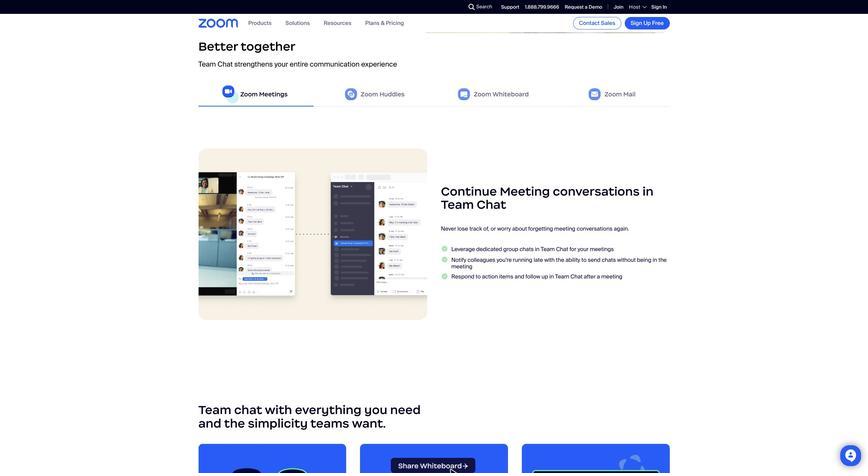 Task type: locate. For each thing, give the bounding box(es) containing it.
plans
[[366, 20, 380, 27]]

zoom inside 'button'
[[605, 90, 623, 98]]

items
[[500, 273, 514, 280]]

4 zoom from the left
[[605, 90, 623, 98]]

mail
[[624, 90, 636, 98]]

to
[[582, 256, 587, 264], [476, 273, 481, 280]]

join link
[[614, 4, 624, 10]]

never lose track of, or worry about forgetting meeting conversations again.
[[441, 225, 630, 232]]

everything
[[295, 403, 362, 418]]

team chat image
[[199, 149, 428, 320]]

1 horizontal spatial the
[[556, 256, 565, 264]]

with
[[545, 256, 555, 264], [265, 403, 292, 418]]

chat down better
[[218, 60, 233, 69]]

request a demo link
[[565, 4, 603, 10]]

respond
[[452, 273, 475, 280]]

zoom left mail
[[605, 90, 623, 98]]

0 vertical spatial and
[[515, 273, 525, 280]]

1 vertical spatial with
[[265, 403, 292, 418]]

a left demo
[[585, 4, 588, 10]]

zoom logo image
[[199, 19, 238, 28]]

meetings
[[590, 245, 614, 253]]

products button
[[249, 20, 272, 27]]

your left the entire
[[275, 60, 288, 69]]

being
[[638, 256, 652, 264]]

sales
[[602, 19, 616, 27]]

to left the action
[[476, 273, 481, 280]]

send
[[588, 256, 601, 264]]

0 horizontal spatial with
[[265, 403, 292, 418]]

tabs tab list
[[199, 82, 670, 107]]

the
[[556, 256, 565, 264], [659, 256, 667, 264], [224, 416, 245, 431]]

1 horizontal spatial a
[[598, 273, 601, 280]]

0 vertical spatial your
[[275, 60, 288, 69]]

2 vertical spatial meeting
[[602, 273, 623, 280]]

zoom for zoom meetings
[[241, 90, 258, 98]]

meeting
[[555, 225, 576, 232], [452, 263, 473, 270], [602, 273, 623, 280]]

or
[[491, 225, 496, 232]]

meeting up for
[[555, 225, 576, 232]]

1 vertical spatial sign
[[631, 19, 643, 27]]

to left the send
[[582, 256, 587, 264]]

with inside notify colleagues you're running late with the ability to send chats without being in the meeting
[[545, 256, 555, 264]]

you're
[[497, 256, 512, 264]]

sign
[[652, 4, 662, 10], [631, 19, 643, 27]]

teams
[[311, 416, 350, 431]]

team chat strengthens your entire communication experience
[[199, 60, 397, 69]]

a inside zoom meetings tab panel
[[598, 273, 601, 280]]

zoom huddles
[[361, 90, 405, 98]]

together
[[241, 39, 296, 54]]

free
[[653, 19, 664, 27]]

zoom meetings button
[[199, 82, 314, 107]]

1 vertical spatial your
[[578, 245, 589, 253]]

zoom for zoom mail
[[605, 90, 623, 98]]

0 horizontal spatial to
[[476, 273, 481, 280]]

0 vertical spatial a
[[585, 4, 588, 10]]

1 horizontal spatial meeting
[[555, 225, 576, 232]]

host button
[[630, 4, 647, 10]]

with right chat
[[265, 403, 292, 418]]

your right for
[[578, 245, 589, 253]]

lose
[[458, 225, 469, 232]]

1 horizontal spatial with
[[545, 256, 555, 264]]

1.888.799.9666
[[525, 4, 560, 10]]

1 vertical spatial and
[[199, 416, 222, 431]]

team up lose
[[441, 197, 474, 212]]

1 vertical spatial a
[[598, 273, 601, 280]]

contact sales link
[[574, 17, 622, 29]]

conversations inside continue meeting conversations in team chat
[[553, 184, 640, 199]]

the inside team chat with everything you need and the simplicity teams want.
[[224, 416, 245, 431]]

notify colleagues you're running late with the ability to send chats without being in the meeting
[[452, 256, 667, 270]]

zoom right zoom meetings image at the top of page
[[241, 90, 258, 98]]

0 vertical spatial to
[[582, 256, 587, 264]]

meeting up respond
[[452, 263, 473, 270]]

request a demo
[[565, 4, 603, 10]]

team
[[199, 60, 216, 69], [441, 197, 474, 212], [541, 245, 555, 253], [556, 273, 570, 280], [199, 403, 232, 418]]

zoom right zoom whiteboard icon
[[474, 90, 492, 98]]

0 vertical spatial with
[[545, 256, 555, 264]]

up
[[644, 19, 651, 27]]

want.
[[352, 416, 386, 431]]

1 horizontal spatial your
[[578, 245, 589, 253]]

need
[[391, 403, 421, 418]]

chat
[[218, 60, 233, 69], [477, 197, 507, 212], [557, 245, 569, 253], [571, 273, 583, 280]]

2 horizontal spatial meeting
[[602, 273, 623, 280]]

chat left after
[[571, 273, 583, 280]]

0 horizontal spatial sign
[[631, 19, 643, 27]]

contact sales
[[580, 19, 616, 27]]

search
[[477, 3, 493, 10]]

1 horizontal spatial to
[[582, 256, 587, 264]]

your
[[275, 60, 288, 69], [578, 245, 589, 253]]

better together
[[199, 39, 296, 54]]

support link
[[502, 4, 520, 10]]

zoom whiteboard image
[[458, 88, 471, 100]]

meeting right after
[[602, 273, 623, 280]]

1 horizontal spatial and
[[515, 273, 525, 280]]

ability
[[566, 256, 581, 264]]

0 horizontal spatial a
[[585, 4, 588, 10]]

1 horizontal spatial chats
[[602, 256, 616, 264]]

1 zoom from the left
[[241, 90, 258, 98]]

resources button
[[324, 20, 352, 27]]

huddles
[[380, 90, 405, 98]]

respond to action items and follow up in team chat after a meeting
[[452, 273, 623, 280]]

resources
[[324, 20, 352, 27]]

chats up running
[[520, 245, 534, 253]]

sign left up
[[631, 19, 643, 27]]

to inside notify colleagues you're running late with the ability to send chats without being in the meeting
[[582, 256, 587, 264]]

3 zoom from the left
[[474, 90, 492, 98]]

search image
[[469, 4, 475, 10], [469, 4, 475, 10]]

0 vertical spatial meeting
[[555, 225, 576, 232]]

zoom
[[241, 90, 258, 98], [361, 90, 378, 98], [474, 90, 492, 98], [605, 90, 623, 98]]

2 zoom from the left
[[361, 90, 378, 98]]

team up late
[[541, 245, 555, 253]]

leverage
[[452, 245, 475, 253]]

1 horizontal spatial sign
[[652, 4, 662, 10]]

None search field
[[443, 1, 471, 12]]

zoom for zoom huddles
[[361, 90, 378, 98]]

sign left in
[[652, 4, 662, 10]]

0 vertical spatial sign
[[652, 4, 662, 10]]

join
[[614, 4, 624, 10]]

1 vertical spatial conversations
[[577, 225, 613, 232]]

zoom for zoom whiteboard
[[474, 90, 492, 98]]

0 horizontal spatial chats
[[520, 245, 534, 253]]

chats down meetings
[[602, 256, 616, 264]]

a right after
[[598, 273, 601, 280]]

2 horizontal spatial the
[[659, 256, 667, 264]]

0 horizontal spatial and
[[199, 416, 222, 431]]

0 horizontal spatial the
[[224, 416, 245, 431]]

entire
[[290, 60, 308, 69]]

host
[[630, 4, 641, 10]]

team left chat
[[199, 403, 232, 418]]

0 horizontal spatial meeting
[[452, 263, 473, 270]]

1 vertical spatial chats
[[602, 256, 616, 264]]

chats
[[520, 245, 534, 253], [602, 256, 616, 264]]

chats inside notify colleagues you're running late with the ability to send chats without being in the meeting
[[602, 256, 616, 264]]

notify
[[452, 256, 467, 264]]

with right late
[[545, 256, 555, 264]]

chat up the or
[[477, 197, 507, 212]]

products
[[249, 20, 272, 27]]

in
[[643, 184, 654, 199], [536, 245, 540, 253], [653, 256, 658, 264], [550, 273, 554, 280]]

zoom right zoom huddles 'icon'
[[361, 90, 378, 98]]

forgetting
[[529, 225, 554, 232]]

1 vertical spatial meeting
[[452, 263, 473, 270]]

0 vertical spatial chats
[[520, 245, 534, 253]]

a
[[585, 4, 588, 10], [598, 273, 601, 280]]

0 vertical spatial conversations
[[553, 184, 640, 199]]



Task type: vqa. For each thing, say whether or not it's contained in the screenshot.
Contact
yes



Task type: describe. For each thing, give the bounding box(es) containing it.
after
[[584, 273, 596, 280]]

and inside zoom meetings tab panel
[[515, 273, 525, 280]]

of,
[[484, 225, 490, 232]]

sign up free
[[631, 19, 664, 27]]

zoom meetings image
[[223, 85, 235, 98]]

late
[[534, 256, 544, 264]]

zoom meetings tab panel
[[199, 135, 670, 341]]

and inside team chat with everything you need and the simplicity teams want.
[[199, 416, 222, 431]]

your inside zoom meetings tab panel
[[578, 245, 589, 253]]

meetings
[[259, 90, 288, 98]]

colleagues
[[468, 256, 496, 264]]

0 horizontal spatial your
[[275, 60, 288, 69]]

whiteboard
[[493, 90, 529, 98]]

meeting inside notify colleagues you're running late with the ability to send chats without being in the meeting
[[452, 263, 473, 270]]

better
[[199, 39, 238, 54]]

&
[[381, 20, 385, 27]]

zoom whiteboard button
[[436, 82, 552, 107]]

1 vertical spatial to
[[476, 273, 481, 280]]

pricing
[[386, 20, 404, 27]]

zoom whiteboard
[[474, 90, 529, 98]]

up
[[542, 273, 549, 280]]

about
[[513, 225, 527, 232]]

1.888.799.9666 link
[[525, 4, 560, 10]]

solutions
[[286, 20, 310, 27]]

support
[[502, 4, 520, 10]]

team chat with everything you need and the simplicity teams want.
[[199, 403, 421, 431]]

plans & pricing link
[[366, 20, 404, 27]]

contact
[[580, 19, 600, 27]]

zoom mail image
[[589, 88, 602, 100]]

zoom huddles image
[[345, 88, 358, 100]]

in inside continue meeting conversations in team chat
[[643, 184, 654, 199]]

demo
[[589, 4, 603, 10]]

group
[[504, 245, 519, 253]]

zoom mail button
[[555, 82, 670, 107]]

again.
[[614, 225, 630, 232]]

continue
[[441, 184, 497, 199]]

you
[[365, 403, 388, 418]]

zoom meetings
[[241, 90, 288, 98]]

worry
[[498, 225, 511, 232]]

team inside team chat with everything you need and the simplicity teams want.
[[199, 403, 232, 418]]

request
[[565, 4, 584, 10]]

running
[[514, 256, 533, 264]]

chat inside continue meeting conversations in team chat
[[477, 197, 507, 212]]

team down notify colleagues you're running late with the ability to send chats without being in the meeting at the right bottom of page
[[556, 273, 570, 280]]

communication
[[310, 60, 360, 69]]

simplicity
[[248, 416, 308, 431]]

chat left for
[[557, 245, 569, 253]]

solutions button
[[286, 20, 310, 27]]

sign in link
[[652, 4, 668, 10]]

zoom huddles button
[[317, 82, 433, 107]]

follow
[[526, 273, 541, 280]]

never
[[441, 225, 457, 232]]

strengthens
[[235, 60, 273, 69]]

experience
[[362, 60, 397, 69]]

team down better
[[199, 60, 216, 69]]

track
[[470, 225, 483, 232]]

in inside notify colleagues you're running late with the ability to send chats without being in the meeting
[[653, 256, 658, 264]]

continue meeting conversations in team chat
[[441, 184, 654, 212]]

sign in
[[652, 4, 668, 10]]

sign for sign in
[[652, 4, 662, 10]]

action
[[483, 273, 498, 280]]

team inside continue meeting conversations in team chat
[[441, 197, 474, 212]]

without
[[618, 256, 636, 264]]

chat
[[234, 403, 262, 418]]

meeting
[[500, 184, 551, 199]]

sign for sign up free
[[631, 19, 643, 27]]

zoom mail
[[605, 90, 636, 98]]

leverage dedicated group chats in team chat for your meetings
[[452, 245, 614, 253]]

sign up free link
[[625, 17, 670, 29]]

dedicated
[[477, 245, 503, 253]]

plans & pricing
[[366, 20, 404, 27]]

in
[[663, 4, 668, 10]]

with inside team chat with everything you need and the simplicity teams want.
[[265, 403, 292, 418]]

for
[[570, 245, 577, 253]]



